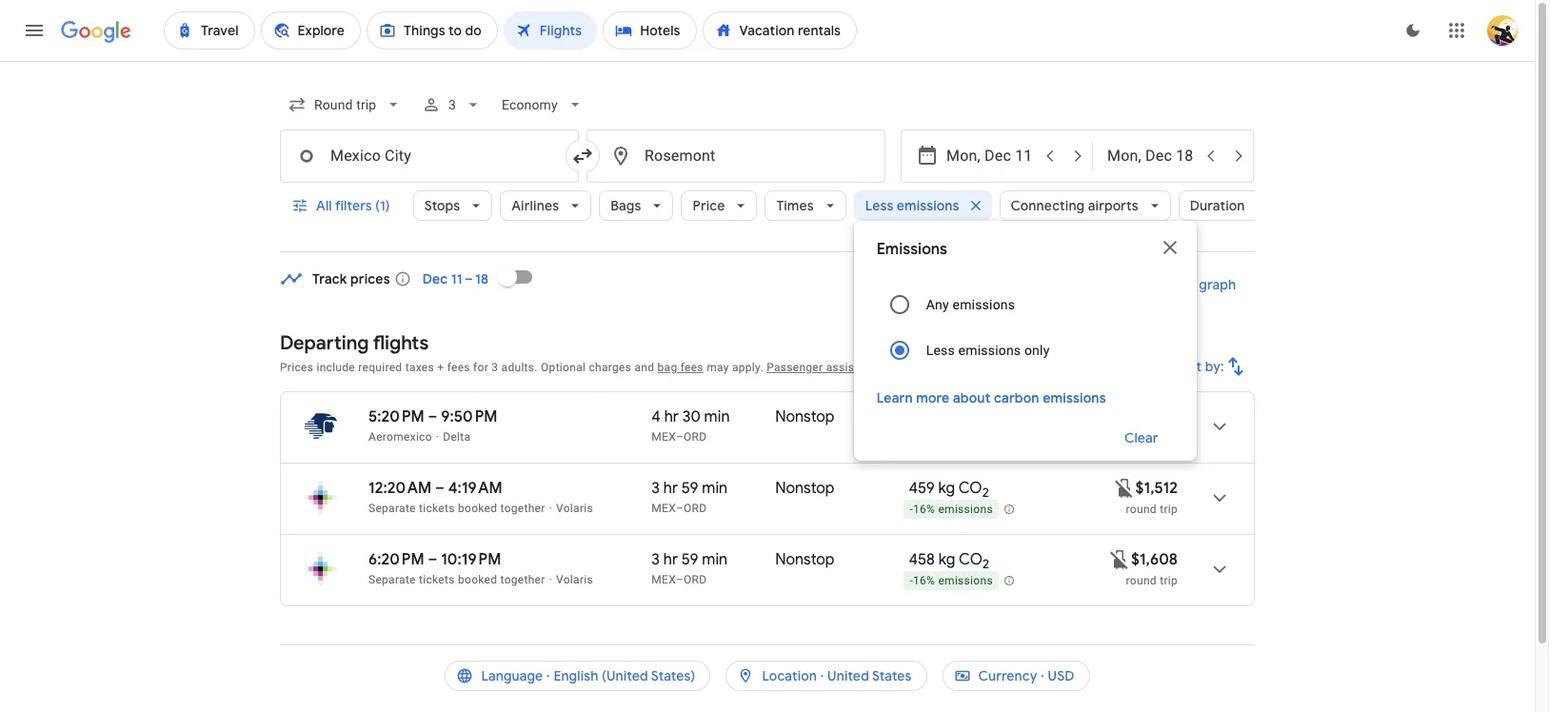 Task type: describe. For each thing, give the bounding box(es) containing it.
ord for 459
[[684, 502, 707, 515]]

clear button
[[1102, 415, 1182, 461]]

trip for $1,608
[[1160, 574, 1178, 588]]

swap origin and destination. image
[[572, 145, 594, 168]]

1 nonstop from the top
[[776, 408, 835, 427]]

track
[[312, 271, 347, 288]]

departing
[[280, 331, 369, 355]]

emissions down 458 kg co 2
[[939, 575, 993, 588]]

prices
[[280, 361, 314, 374]]

bags button
[[599, 183, 674, 229]]

Return text field
[[1108, 130, 1195, 182]]

emissions
[[877, 240, 948, 259]]

Departure time: 12:20 AM. text field
[[369, 479, 432, 498]]

total duration 3 hr 59 min. element for 459
[[652, 479, 776, 501]]

459 kg co 2
[[909, 479, 989, 501]]

location
[[762, 668, 817, 685]]

Arrival time: 4:19 AM. text field
[[448, 479, 503, 498]]

volaris for 4:19 am
[[556, 502, 593, 515]]

9:50 pm
[[441, 408, 498, 427]]

filters
[[335, 197, 372, 214]]

all
[[316, 197, 332, 214]]

less for less emissions only
[[927, 343, 955, 358]]

by:
[[1206, 358, 1225, 375]]

co for 458
[[959, 551, 983, 570]]

all filters (1)
[[316, 197, 390, 214]]

sort by: button
[[1168, 344, 1255, 390]]

separate tickets booked together. this trip includes tickets from multiple airlines. missed connections may be protected by gotogate.. element for 10:19 pm
[[369, 573, 545, 587]]

mex for 4:19 am
[[652, 502, 676, 515]]

airlines
[[512, 197, 559, 214]]

may
[[707, 361, 729, 374]]

usd
[[1048, 668, 1075, 685]]

times button
[[765, 183, 847, 229]]

 image for 10:19 pm
[[549, 573, 553, 587]]

about
[[953, 390, 991, 407]]

carbon
[[994, 390, 1040, 407]]

round for $1,512
[[1126, 503, 1157, 516]]

nonstop flight. element for 459
[[776, 479, 835, 501]]

together for 10:19 pm
[[501, 573, 545, 587]]

flights
[[373, 331, 429, 355]]

5:20 pm – 9:50 pm
[[369, 408, 498, 427]]

16% for 459
[[913, 503, 936, 516]]

 image for 4:19 am
[[549, 502, 553, 515]]

less emissions
[[866, 197, 960, 214]]

1349 US dollars text field
[[1133, 408, 1178, 427]]

together for 4:19 am
[[501, 502, 545, 515]]

2 fees from the left
[[681, 361, 704, 374]]

any emissions
[[927, 297, 1016, 312]]

- for 458
[[910, 575, 913, 588]]

nonstop for 458
[[776, 551, 835, 570]]

mex for 9:50 pm
[[652, 431, 676, 444]]

emissions right carbon
[[1043, 390, 1107, 407]]

emissions left only on the right of the page
[[959, 343, 1021, 358]]

Arrival time: 10:19 PM. text field
[[441, 551, 501, 570]]

price graph button
[[1114, 268, 1252, 302]]

adults.
[[502, 361, 538, 374]]

this price for this flight doesn't include overhead bin access. if you need a carry-on bag, use the bags filter to update prices. image
[[1109, 548, 1132, 571]]

Departure time: 5:20 PM. text field
[[369, 408, 425, 427]]

learn more about tracked prices image
[[394, 271, 411, 288]]

bags
[[611, 197, 641, 214]]

apply.
[[732, 361, 764, 374]]

6:20 pm – 10:19 pm
[[369, 551, 501, 570]]

price for price
[[693, 197, 725, 214]]

graph
[[1199, 276, 1236, 293]]

for
[[473, 361, 489, 374]]

none search field containing emissions
[[280, 82, 1278, 461]]

less emissions button
[[854, 183, 992, 229]]

3 hr 59 min mex – ord for 10:19 pm
[[652, 551, 728, 587]]

only
[[1025, 343, 1050, 358]]

total duration 3 hr 59 min. element for 458
[[652, 551, 776, 572]]

nonstop for 459
[[776, 479, 835, 498]]

connecting
[[1011, 197, 1085, 214]]

language
[[481, 668, 543, 685]]

12:20 am – 4:19 am
[[369, 479, 503, 498]]

airports
[[1088, 197, 1139, 214]]

separate tickets booked together for 10:19 pm
[[369, 573, 545, 587]]

united states
[[828, 668, 912, 685]]

(united
[[602, 668, 649, 685]]

leaves mexico city international airport at 12:20 am on monday, december 11 and arrives at o'hare international airport at 4:19 am on monday, december 11. element
[[369, 479, 503, 498]]

less for less emissions
[[866, 197, 894, 214]]

stops button
[[413, 183, 493, 229]]

price button
[[681, 183, 758, 229]]

10:19 pm
[[441, 551, 501, 570]]

clear
[[1125, 430, 1159, 447]]

kg for 459
[[939, 479, 956, 498]]

english (united states)
[[554, 668, 696, 685]]

loading results progress bar
[[0, 61, 1535, 65]]

duration
[[1190, 197, 1245, 214]]

tickets for 4:19 am
[[419, 502, 455, 515]]

3 inside popup button
[[449, 97, 457, 112]]

bag
[[658, 361, 678, 374]]

sort by:
[[1176, 358, 1225, 375]]

kg for 458
[[939, 551, 956, 570]]

times
[[777, 197, 814, 214]]

learn more about carbon emissions
[[877, 390, 1107, 407]]

2 for 458
[[983, 556, 990, 573]]

connecting airports button
[[1000, 183, 1171, 229]]

flight details. leaves mexico city international airport at 5:20 pm on monday, december 11 and arrives at o'hare international airport at 9:50 pm on monday, december 11. image
[[1197, 404, 1243, 450]]

$1,512
[[1136, 479, 1178, 498]]

sort
[[1176, 358, 1203, 375]]

main menu image
[[23, 19, 46, 42]]

458 kg co 2
[[909, 551, 990, 573]]

emissions inside popup button
[[897, 197, 960, 214]]

min for 458
[[702, 551, 728, 570]]

30
[[683, 408, 701, 427]]

trip inside $1,349 round trip
[[1160, 431, 1178, 445]]

connecting airports
[[1011, 197, 1139, 214]]

ord for 458
[[684, 573, 707, 587]]

price for price graph
[[1164, 276, 1196, 293]]

english
[[554, 668, 599, 685]]

co for 459
[[959, 479, 983, 498]]

16% for 458
[[913, 575, 936, 588]]

Departure text field
[[947, 130, 1034, 182]]

states
[[872, 668, 912, 685]]

4:19 am
[[448, 479, 503, 498]]

round trip for $1,512
[[1126, 503, 1178, 516]]

charges
[[589, 361, 632, 374]]

4 hr 30 min mex – ord
[[652, 408, 730, 444]]

11 – 18
[[451, 271, 489, 288]]

Arrival time: 9:50 PM. text field
[[441, 408, 498, 427]]



Task type: locate. For each thing, give the bounding box(es) containing it.
less emissions only
[[927, 343, 1050, 358]]

1 vertical spatial round trip
[[1126, 574, 1178, 588]]

flight details. leaves mexico city international airport at 12:20 am on monday, december 11 and arrives at o'hare international airport at 4:19 am on monday, december 11. image
[[1197, 475, 1243, 521]]

2 nonstop from the top
[[776, 479, 835, 498]]

emissions
[[897, 197, 960, 214], [953, 297, 1016, 312], [959, 343, 1021, 358], [1043, 390, 1107, 407], [939, 503, 993, 516], [939, 575, 993, 588]]

2 16% from the top
[[913, 575, 936, 588]]

kg right 459
[[939, 479, 956, 498]]

stops
[[425, 197, 460, 214]]

2 vertical spatial nonstop flight. element
[[776, 551, 835, 572]]

59 for 12:20 am – 4:19 am
[[682, 479, 699, 498]]

-16% emissions down 459 kg co 2
[[910, 503, 993, 516]]

 image
[[436, 431, 439, 444], [549, 502, 553, 515], [549, 573, 553, 587]]

1 trip from the top
[[1160, 431, 1178, 445]]

1 vertical spatial volaris
[[556, 573, 593, 587]]

assistance
[[826, 361, 884, 374]]

None field
[[280, 88, 411, 122], [495, 88, 592, 122], [280, 88, 411, 122], [495, 88, 592, 122]]

– inside "4 hr 30 min mex – ord"
[[676, 431, 684, 444]]

0 vertical spatial 3 hr 59 min mex – ord
[[652, 479, 728, 515]]

2 -16% emissions from the top
[[910, 575, 993, 588]]

1 vertical spatial tickets
[[419, 573, 455, 587]]

round inside $1,349 round trip
[[1126, 431, 1157, 445]]

min for 459
[[702, 479, 728, 498]]

1 together from the top
[[501, 502, 545, 515]]

1 vertical spatial 16%
[[913, 575, 936, 588]]

round
[[1126, 431, 1157, 445], [1126, 503, 1157, 516], [1126, 574, 1157, 588]]

1 mex from the top
[[652, 431, 676, 444]]

2 tickets from the top
[[419, 573, 455, 587]]

458
[[909, 551, 935, 570]]

nonstop
[[776, 408, 835, 427], [776, 479, 835, 498], [776, 551, 835, 570]]

2 separate tickets booked together. this trip includes tickets from multiple airlines. missed connections may be protected by gotogate.. element from the top
[[369, 573, 545, 587]]

round trip for $1,608
[[1126, 574, 1178, 588]]

4
[[652, 408, 661, 427]]

1 vertical spatial trip
[[1160, 503, 1178, 516]]

1 vertical spatial nonstop
[[776, 479, 835, 498]]

0 vertical spatial kg
[[939, 479, 956, 498]]

1 vertical spatial booked
[[458, 573, 497, 587]]

2 nonstop flight. element from the top
[[776, 479, 835, 501]]

2 vertical spatial  image
[[549, 573, 553, 587]]

co right '458'
[[959, 551, 983, 570]]

price
[[693, 197, 725, 214], [1164, 276, 1196, 293]]

emissions up emissions
[[897, 197, 960, 214]]

3 nonstop flight. element from the top
[[776, 551, 835, 572]]

+
[[437, 361, 444, 374]]

1 fees from the left
[[447, 361, 470, 374]]

0 vertical spatial ord
[[684, 431, 707, 444]]

1 co from the top
[[959, 479, 983, 498]]

1 total duration 3 hr 59 min. element from the top
[[652, 479, 776, 501]]

co inside 458 kg co 2
[[959, 551, 983, 570]]

duration button
[[1179, 183, 1278, 229]]

1 vertical spatial mex
[[652, 502, 676, 515]]

3 button
[[415, 82, 491, 128]]

-16% emissions down 458 kg co 2
[[910, 575, 993, 588]]

round trip
[[1126, 503, 1178, 516], [1126, 574, 1178, 588]]

16% down 459
[[913, 503, 936, 516]]

0 vertical spatial  image
[[436, 431, 439, 444]]

0 vertical spatial volaris
[[556, 502, 593, 515]]

1 round from the top
[[1126, 431, 1157, 445]]

total duration 3 hr 59 min. element
[[652, 479, 776, 501], [652, 551, 776, 572]]

$1,608
[[1132, 551, 1178, 570]]

2 vertical spatial mex
[[652, 573, 676, 587]]

0 vertical spatial round trip
[[1126, 503, 1178, 516]]

1 vertical spatial kg
[[939, 551, 956, 570]]

1 vertical spatial separate tickets booked together
[[369, 573, 545, 587]]

-16% emissions for 459
[[910, 503, 993, 516]]

kg inside 459 kg co 2
[[939, 479, 956, 498]]

less up emissions
[[866, 197, 894, 214]]

0 vertical spatial 16%
[[913, 503, 936, 516]]

min inside "4 hr 30 min mex – ord"
[[704, 408, 730, 427]]

1 2 from the top
[[983, 485, 989, 501]]

tickets
[[419, 502, 455, 515], [419, 573, 455, 587]]

1 horizontal spatial fees
[[681, 361, 704, 374]]

2 3 hr 59 min mex – ord from the top
[[652, 551, 728, 587]]

trip for $1,512
[[1160, 503, 1178, 516]]

0 vertical spatial nonstop flight. element
[[776, 408, 835, 430]]

2 inside 459 kg co 2
[[983, 485, 989, 501]]

0 vertical spatial price
[[693, 197, 725, 214]]

co inside 459 kg co 2
[[959, 479, 983, 498]]

passenger assistance button
[[767, 361, 884, 374]]

learn
[[877, 390, 913, 407]]

2 vertical spatial ord
[[684, 573, 707, 587]]

trip down the $1,512
[[1160, 503, 1178, 516]]

1 59 from the top
[[682, 479, 699, 498]]

2 right '458'
[[983, 556, 990, 573]]

16% down '458'
[[913, 575, 936, 588]]

2 trip from the top
[[1160, 503, 1178, 516]]

separate tickets booked together for 4:19 am
[[369, 502, 545, 515]]

0 vertical spatial tickets
[[419, 502, 455, 515]]

states)
[[651, 668, 696, 685]]

ord inside "4 hr 30 min mex – ord"
[[684, 431, 707, 444]]

1 vertical spatial round
[[1126, 503, 1157, 516]]

0 vertical spatial min
[[704, 408, 730, 427]]

price inside price graph button
[[1164, 276, 1196, 293]]

0 horizontal spatial less
[[866, 197, 894, 214]]

3
[[449, 97, 457, 112], [492, 361, 498, 374], [652, 479, 660, 498], [652, 551, 660, 570]]

None text field
[[587, 130, 886, 183]]

0 horizontal spatial price
[[693, 197, 725, 214]]

2 59 from the top
[[682, 551, 699, 570]]

emissions down 459 kg co 2
[[939, 503, 993, 516]]

- down '458'
[[910, 575, 913, 588]]

change appearance image
[[1391, 8, 1436, 53]]

0 vertical spatial 59
[[682, 479, 699, 498]]

1 vertical spatial 59
[[682, 551, 699, 570]]

separate tickets booked together. this trip includes tickets from multiple airlines. missed connections may be protected by gotogate.. element down '10:19 pm' text box
[[369, 573, 545, 587]]

0 vertical spatial separate tickets booked together
[[369, 502, 545, 515]]

0 vertical spatial together
[[501, 502, 545, 515]]

volaris
[[556, 502, 593, 515], [556, 573, 593, 587]]

nonstop flight. element
[[776, 408, 835, 430], [776, 479, 835, 501], [776, 551, 835, 572]]

2 separate from the top
[[369, 573, 416, 587]]

learn more about carbon emissions link
[[877, 390, 1107, 407]]

aeromexico
[[369, 431, 432, 444]]

mex inside "4 hr 30 min mex – ord"
[[652, 431, 676, 444]]

2 - from the top
[[910, 575, 913, 588]]

0 vertical spatial mex
[[652, 431, 676, 444]]

currency
[[979, 668, 1038, 685]]

1 vertical spatial price
[[1164, 276, 1196, 293]]

2 vertical spatial nonstop
[[776, 551, 835, 570]]

1 separate from the top
[[369, 502, 416, 515]]

min
[[704, 408, 730, 427], [702, 479, 728, 498], [702, 551, 728, 570]]

459
[[909, 479, 935, 498]]

0 vertical spatial separate
[[369, 502, 416, 515]]

together down '10:19 pm' text box
[[501, 573, 545, 587]]

1 vertical spatial total duration 3 hr 59 min. element
[[652, 551, 776, 572]]

nonstop flight. element for 458
[[776, 551, 835, 572]]

3 nonstop from the top
[[776, 551, 835, 570]]

kg
[[939, 479, 956, 498], [939, 551, 956, 570]]

0 vertical spatial -
[[910, 503, 913, 516]]

0 vertical spatial co
[[959, 479, 983, 498]]

close dialog image
[[1159, 236, 1182, 259]]

volaris for 10:19 pm
[[556, 573, 593, 587]]

0 vertical spatial separate tickets booked together. this trip includes tickets from multiple airlines. missed connections may be protected by gotogate.. element
[[369, 502, 545, 515]]

2 vertical spatial trip
[[1160, 574, 1178, 588]]

(1)
[[375, 197, 390, 214]]

16%
[[913, 503, 936, 516], [913, 575, 936, 588]]

2 together from the top
[[501, 573, 545, 587]]

None search field
[[280, 82, 1278, 461]]

price inside price popup button
[[693, 197, 725, 214]]

track prices
[[312, 271, 390, 288]]

1 vertical spatial together
[[501, 573, 545, 587]]

2 for 459
[[983, 485, 989, 501]]

59 for 6:20 pm – 10:19 pm
[[682, 551, 699, 570]]

0 vertical spatial hr
[[665, 408, 679, 427]]

0 vertical spatial 2
[[983, 485, 989, 501]]

2 total duration 3 hr 59 min. element from the top
[[652, 551, 776, 572]]

2 right 459
[[983, 485, 989, 501]]

trip down "1349 us dollars" text field on the bottom right of the page
[[1160, 431, 1178, 445]]

0 vertical spatial round
[[1126, 431, 1157, 445]]

1 vertical spatial -16% emissions
[[910, 575, 993, 588]]

1 3 hr 59 min mex – ord from the top
[[652, 479, 728, 515]]

airlines button
[[500, 183, 592, 229]]

hr for 6:20 pm – 10:19 pm
[[664, 551, 678, 570]]

taxes
[[405, 361, 434, 374]]

1 vertical spatial co
[[959, 551, 983, 570]]

1 round trip from the top
[[1126, 503, 1178, 516]]

price right the bags popup button
[[693, 197, 725, 214]]

less down the any
[[927, 343, 955, 358]]

all filters (1) button
[[280, 183, 406, 229]]

2 vertical spatial min
[[702, 551, 728, 570]]

1 vertical spatial less
[[927, 343, 955, 358]]

booked down 4:19 am text box
[[458, 502, 497, 515]]

separate tickets booked together down '10:19 pm' text box
[[369, 573, 545, 587]]

2 2 from the top
[[983, 556, 990, 573]]

dec
[[423, 271, 448, 288]]

hr
[[665, 408, 679, 427], [664, 479, 678, 498], [664, 551, 678, 570]]

round down the $1,608
[[1126, 574, 1157, 588]]

2 separate tickets booked together from the top
[[369, 573, 545, 587]]

tickets down 12:20 am – 4:19 am
[[419, 502, 455, 515]]

3 hr 59 min mex – ord
[[652, 479, 728, 515], [652, 551, 728, 587]]

leaves mexico city international airport at 5:20 pm on monday, december 11 and arrives at o'hare international airport at 9:50 pm on monday, december 11. element
[[369, 408, 498, 427]]

price graph
[[1164, 276, 1236, 293]]

mex for 10:19 pm
[[652, 573, 676, 587]]

1 vertical spatial separate tickets booked together. this trip includes tickets from multiple airlines. missed connections may be protected by gotogate.. element
[[369, 573, 545, 587]]

0 horizontal spatial fees
[[447, 361, 470, 374]]

2 booked from the top
[[458, 573, 497, 587]]

together
[[501, 502, 545, 515], [501, 573, 545, 587]]

prices include required taxes + fees for 3 adults. optional charges and bag fees may apply. passenger assistance
[[280, 361, 884, 374]]

booked for 6:20 pm – 10:19 pm
[[458, 573, 497, 587]]

$1,349 round trip
[[1126, 408, 1178, 445]]

–
[[428, 408, 438, 427], [676, 431, 684, 444], [435, 479, 445, 498], [676, 502, 684, 515], [428, 551, 438, 570], [676, 573, 684, 587]]

trip
[[1160, 431, 1178, 445], [1160, 503, 1178, 516], [1160, 574, 1178, 588]]

ord
[[684, 431, 707, 444], [684, 502, 707, 515], [684, 573, 707, 587]]

2 ord from the top
[[684, 502, 707, 515]]

2 mex from the top
[[652, 502, 676, 515]]

hr inside "4 hr 30 min mex – ord"
[[665, 408, 679, 427]]

1 - from the top
[[910, 503, 913, 516]]

2
[[983, 485, 989, 501], [983, 556, 990, 573]]

optional
[[541, 361, 586, 374]]

departing flights
[[280, 331, 429, 355]]

1 booked from the top
[[458, 502, 497, 515]]

1 separate tickets booked together from the top
[[369, 502, 545, 515]]

round trip down the $1,608
[[1126, 574, 1178, 588]]

0 vertical spatial nonstop
[[776, 408, 835, 427]]

fees
[[447, 361, 470, 374], [681, 361, 704, 374]]

1 vertical spatial  image
[[549, 502, 553, 515]]

fees right +
[[447, 361, 470, 374]]

 image for 9:50 pm
[[436, 431, 439, 444]]

more
[[917, 390, 950, 407]]

separate
[[369, 502, 416, 515], [369, 573, 416, 587]]

2 volaris from the top
[[556, 573, 593, 587]]

2 co from the top
[[959, 551, 983, 570]]

1 16% from the top
[[913, 503, 936, 516]]

round trip down the $1,512
[[1126, 503, 1178, 516]]

5:20 pm
[[369, 408, 425, 427]]

price left graph
[[1164, 276, 1196, 293]]

round for $1,608
[[1126, 574, 1157, 588]]

tickets for 10:19 pm
[[419, 573, 455, 587]]

1 vertical spatial hr
[[664, 479, 678, 498]]

leaves mexico city international airport at 6:20 pm on monday, december 11 and arrives at o'hare international airport at 10:19 pm on monday, december 11. element
[[369, 551, 501, 570]]

flight details. leaves mexico city international airport at 6:20 pm on monday, december 11 and arrives at o'hare international airport at 10:19 pm on monday, december 11. image
[[1197, 547, 1243, 592]]

separate down 6:20 pm at bottom
[[369, 573, 416, 587]]

- for 459
[[910, 503, 913, 516]]

round down the $1,512
[[1126, 503, 1157, 516]]

2 round from the top
[[1126, 503, 1157, 516]]

co right 459
[[959, 479, 983, 498]]

1 vertical spatial separate
[[369, 573, 416, 587]]

tickets down leaves mexico city international airport at 6:20 pm on monday, december 11 and arrives at o'hare international airport at 10:19 pm on monday, december 11. element on the bottom of the page
[[419, 573, 455, 587]]

2 round trip from the top
[[1126, 574, 1178, 588]]

0 vertical spatial -16% emissions
[[910, 503, 993, 516]]

dec 11 – 18
[[423, 271, 489, 288]]

3 trip from the top
[[1160, 574, 1178, 588]]

1 ord from the top
[[684, 431, 707, 444]]

total duration 4 hr 30 min. element
[[652, 408, 776, 430]]

separate for 12:20 am
[[369, 502, 416, 515]]

passenger
[[767, 361, 823, 374]]

booked
[[458, 502, 497, 515], [458, 573, 497, 587]]

2 inside 458 kg co 2
[[983, 556, 990, 573]]

- down 459
[[910, 503, 913, 516]]

Departure time: 6:20 PM. text field
[[369, 551, 425, 570]]

2 kg from the top
[[939, 551, 956, 570]]

3 round from the top
[[1126, 574, 1157, 588]]

separate for 6:20 pm
[[369, 573, 416, 587]]

less
[[866, 197, 894, 214], [927, 343, 955, 358]]

separate tickets booked together. this trip includes tickets from multiple airlines. missed connections may be protected by gotogate.. element
[[369, 502, 545, 515], [369, 573, 545, 587]]

3 ord from the top
[[684, 573, 707, 587]]

hr for 12:20 am – 4:19 am
[[664, 479, 678, 498]]

1 horizontal spatial price
[[1164, 276, 1196, 293]]

find the best price region
[[280, 254, 1255, 317]]

fees right bag at bottom left
[[681, 361, 704, 374]]

1 vertical spatial ord
[[684, 502, 707, 515]]

1 kg from the top
[[939, 479, 956, 498]]

separate tickets booked together. this trip includes tickets from multiple airlines. missed connections may be protected by gotogate.. element down 4:19 am
[[369, 502, 545, 515]]

kg right '458'
[[939, 551, 956, 570]]

emissions option group
[[877, 282, 1174, 373]]

-
[[910, 503, 913, 516], [910, 575, 913, 588]]

2 vertical spatial round
[[1126, 574, 1157, 588]]

delta
[[443, 431, 471, 444]]

-16% emissions for 458
[[910, 575, 993, 588]]

less inside emissions 'option group'
[[927, 343, 955, 358]]

59
[[682, 479, 699, 498], [682, 551, 699, 570]]

1 -16% emissions from the top
[[910, 503, 993, 516]]

0 vertical spatial total duration 3 hr 59 min. element
[[652, 479, 776, 501]]

required
[[358, 361, 402, 374]]

prices
[[351, 271, 390, 288]]

booked down '10:19 pm' text box
[[458, 573, 497, 587]]

separate tickets booked together down 4:19 am
[[369, 502, 545, 515]]

1 horizontal spatial less
[[927, 343, 955, 358]]

together down 4:19 am
[[501, 502, 545, 515]]

separate down 12:20 am
[[369, 502, 416, 515]]

1 nonstop flight. element from the top
[[776, 408, 835, 430]]

this price for this flight doesn't include overhead bin access. if you need a carry-on bag, use the bags filter to update prices. image
[[1113, 477, 1136, 500]]

3 hr 59 min mex – ord for 4:19 am
[[652, 479, 728, 515]]

1 tickets from the top
[[419, 502, 455, 515]]

trip down the $1,608
[[1160, 574, 1178, 588]]

any
[[927, 297, 950, 312]]

0 vertical spatial booked
[[458, 502, 497, 515]]

1 vertical spatial -
[[910, 575, 913, 588]]

1 vertical spatial min
[[702, 479, 728, 498]]

3 mex from the top
[[652, 573, 676, 587]]

departing flights main content
[[280, 254, 1255, 622]]

1 vertical spatial 2
[[983, 556, 990, 573]]

1512 US dollars text field
[[1136, 479, 1178, 498]]

include
[[317, 361, 355, 374]]

united
[[828, 668, 870, 685]]

booked for 12:20 am – 4:19 am
[[458, 502, 497, 515]]

round down "1349 us dollars" text field on the bottom right of the page
[[1126, 431, 1157, 445]]

1 volaris from the top
[[556, 502, 593, 515]]

12:20 am
[[369, 479, 432, 498]]

less inside popup button
[[866, 197, 894, 214]]

separate tickets booked together
[[369, 502, 545, 515], [369, 573, 545, 587]]

1608 US dollars text field
[[1132, 551, 1178, 570]]

$1,349
[[1133, 408, 1178, 427]]

1 vertical spatial nonstop flight. element
[[776, 479, 835, 501]]

-16% emissions
[[910, 503, 993, 516], [910, 575, 993, 588]]

2 vertical spatial hr
[[664, 551, 678, 570]]

None text field
[[280, 130, 579, 183]]

separate tickets booked together. this trip includes tickets from multiple airlines. missed connections may be protected by gotogate.. element for 4:19 am
[[369, 502, 545, 515]]

1 separate tickets booked together. this trip includes tickets from multiple airlines. missed connections may be protected by gotogate.. element from the top
[[369, 502, 545, 515]]

1 vertical spatial 3 hr 59 min mex – ord
[[652, 551, 728, 587]]

0 vertical spatial trip
[[1160, 431, 1178, 445]]

hr for 5:20 pm – 9:50 pm
[[665, 408, 679, 427]]

0 vertical spatial less
[[866, 197, 894, 214]]

kg inside 458 kg co 2
[[939, 551, 956, 570]]

emissions up less emissions only
[[953, 297, 1016, 312]]

and
[[635, 361, 655, 374]]



Task type: vqa. For each thing, say whether or not it's contained in the screenshot.
Departing
yes



